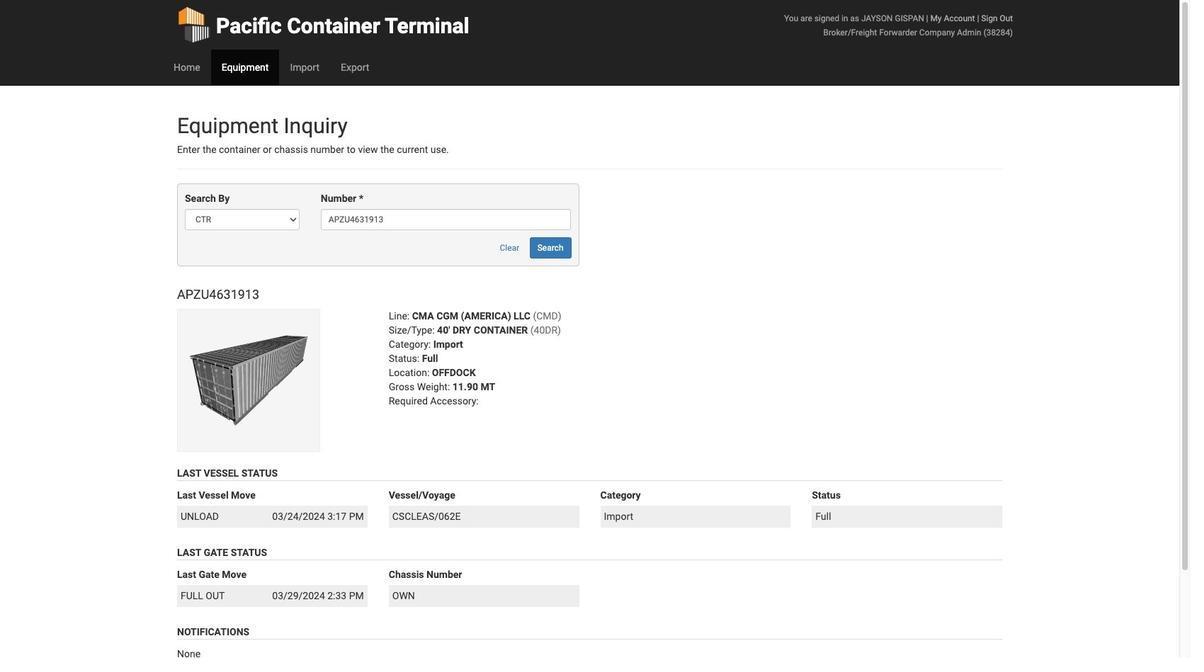 Task type: vqa. For each thing, say whether or not it's contained in the screenshot.
text box
yes



Task type: describe. For each thing, give the bounding box(es) containing it.
40dr image
[[177, 309, 320, 452]]



Task type: locate. For each thing, give the bounding box(es) containing it.
None text field
[[321, 209, 572, 231]]



